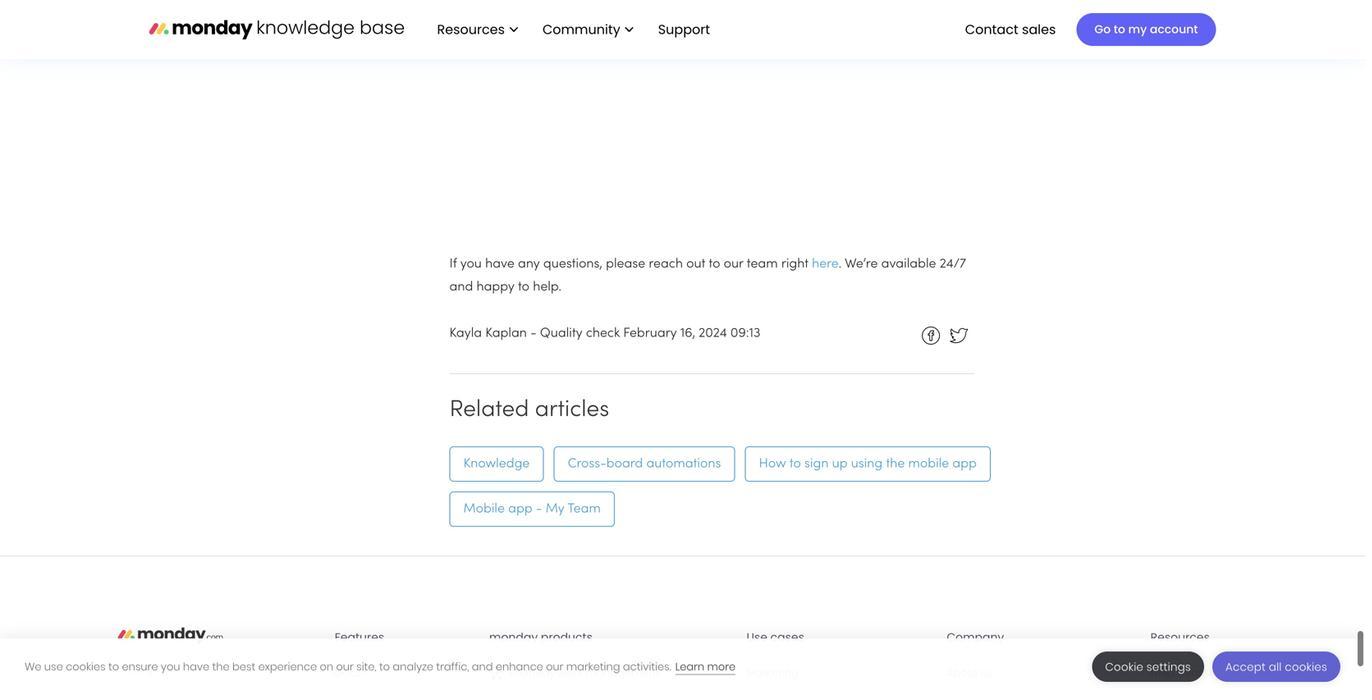Task type: describe. For each thing, give the bounding box(es) containing it.
if you have any questions, please reach out to our team right here
[[450, 258, 839, 271]]

site,
[[357, 660, 377, 675]]

1 vertical spatial and
[[472, 660, 493, 675]]

sign
[[805, 458, 829, 471]]

features
[[335, 630, 385, 646]]

- for quality
[[531, 328, 537, 340]]

to left ensure
[[108, 660, 119, 675]]

learn
[[676, 660, 705, 675]]

my
[[546, 503, 565, 516]]

board
[[607, 458, 643, 471]]

.
[[839, 258, 842, 271]]

accept all cookies button
[[1213, 652, 1341, 682]]

to inside main element
[[1114, 21, 1126, 37]]

automations
[[647, 458, 721, 471]]

related articles
[[450, 400, 610, 422]]

mobile app - my team
[[464, 503, 601, 516]]

please
[[606, 258, 646, 271]]

to inside . we're available 24/7 and happy to help.
[[518, 281, 530, 294]]

mobile
[[464, 503, 505, 516]]

kaplan
[[486, 328, 527, 340]]

contact sales link
[[957, 15, 1065, 44]]

right
[[782, 258, 809, 271]]

about
[[947, 666, 979, 681]]

check
[[586, 328, 620, 340]]

footer wm logo image
[[489, 666, 504, 681]]

company
[[947, 630, 1005, 646]]

sales
[[1022, 20, 1056, 38]]

accept all cookies
[[1226, 660, 1328, 675]]

1 horizontal spatial our
[[546, 660, 564, 675]]

list containing resources
[[421, 0, 724, 59]]

pricing
[[118, 662, 153, 677]]

monday products
[[489, 630, 593, 646]]

mobile
[[909, 458, 950, 471]]

management
[[586, 666, 660, 681]]

to right out
[[709, 258, 721, 271]]

analyze
[[393, 660, 434, 675]]

happy
[[477, 281, 515, 294]]

reach
[[649, 258, 683, 271]]

center
[[1177, 666, 1213, 681]]

us
[[981, 666, 993, 681]]

help.
[[533, 281, 562, 294]]

quality
[[540, 328, 583, 340]]

contact
[[966, 20, 1019, 38]]

here
[[812, 258, 839, 271]]

0 horizontal spatial our
[[336, 660, 354, 675]]

we're
[[845, 258, 878, 271]]

resources link
[[429, 15, 526, 44]]

cookie
[[1106, 660, 1144, 675]]

use
[[44, 660, 63, 675]]

we
[[25, 660, 41, 675]]

we use cookies to ensure you have the best experience on our site, to analyze traffic, and enhance our marketing activities. learn more
[[25, 660, 736, 675]]

24/7
[[940, 258, 967, 271]]

how to sign up using the mobile app link
[[745, 447, 991, 482]]

and inside . we're available 24/7 and happy to help.
[[450, 281, 473, 294]]

marketing
[[747, 666, 799, 681]]

community link
[[535, 15, 642, 44]]

16,
[[681, 328, 696, 340]]

to right the "site," at the bottom
[[379, 660, 390, 675]]

monday for monday work management
[[511, 666, 556, 681]]

monday.com logo image
[[149, 12, 404, 46]]

here link
[[812, 258, 839, 271]]

how
[[759, 458, 786, 471]]

if
[[450, 258, 457, 271]]

any
[[518, 258, 540, 271]]

team
[[747, 258, 778, 271]]

questions,
[[544, 258, 603, 271]]

cases
[[771, 630, 805, 646]]

pricing link
[[118, 660, 322, 678]]

ensure
[[122, 660, 158, 675]]

community
[[543, 20, 621, 38]]

cross-board automations link
[[554, 447, 735, 482]]

all
[[1269, 660, 1282, 675]]

contact sales
[[966, 20, 1056, 38]]

0 horizontal spatial you
[[161, 660, 180, 675]]

available
[[882, 258, 937, 271]]

monday for monday products
[[489, 630, 538, 646]]

0 vertical spatial app
[[953, 458, 977, 471]]

knowledge link
[[450, 447, 544, 482]]



Task type: locate. For each thing, give the bounding box(es) containing it.
app left my
[[508, 503, 533, 516]]

1 vertical spatial you
[[161, 660, 180, 675]]

2 horizontal spatial our
[[724, 258, 744, 271]]

monday
[[489, 630, 538, 646], [511, 666, 556, 681]]

articles
[[535, 400, 610, 422]]

monday inside monday work management link
[[511, 666, 556, 681]]

our
[[724, 258, 744, 271], [336, 660, 354, 675], [546, 660, 564, 675]]

1 horizontal spatial cookies
[[1285, 660, 1328, 675]]

dialog
[[0, 639, 1366, 696]]

0 vertical spatial monday
[[489, 630, 538, 646]]

more
[[708, 660, 736, 675]]

kayla kaplan                          - quality check february 16, 2024 09:13
[[450, 328, 761, 340]]

resources
[[437, 20, 505, 38], [1151, 630, 1210, 646]]

use cases
[[747, 630, 805, 646]]

have
[[485, 258, 515, 271], [183, 660, 210, 675]]

february
[[623, 328, 677, 340]]

0 vertical spatial have
[[485, 258, 515, 271]]

monday right the 'footer wm logo'
[[511, 666, 556, 681]]

- left my
[[536, 503, 542, 516]]

using
[[851, 458, 883, 471]]

have down monday logo
[[183, 660, 210, 675]]

cookie settings
[[1106, 660, 1192, 675]]

our right on
[[336, 660, 354, 675]]

the left best
[[212, 660, 230, 675]]

how to sign up using the mobile app
[[759, 458, 977, 471]]

0 horizontal spatial have
[[183, 660, 210, 675]]

monday up enhance
[[489, 630, 538, 646]]

about us
[[947, 666, 993, 681]]

to left sign
[[790, 458, 801, 471]]

on
[[320, 660, 334, 675]]

support
[[658, 20, 710, 38]]

the inside how to sign up using the mobile app link
[[886, 458, 905, 471]]

monday work management link
[[489, 664, 734, 683]]

1 vertical spatial app
[[508, 503, 533, 516]]

-
[[531, 328, 537, 340], [536, 503, 542, 516]]

best
[[232, 660, 256, 675]]

help center
[[1151, 666, 1213, 681]]

learn more link
[[676, 660, 736, 675]]

my
[[1129, 21, 1147, 37]]

dialog containing cookie settings
[[0, 639, 1366, 696]]

you right "if"
[[460, 258, 482, 271]]

1 vertical spatial -
[[536, 503, 542, 516]]

- for my
[[536, 503, 542, 516]]

marketing link
[[747, 664, 934, 683]]

cookies
[[66, 660, 106, 675], [1285, 660, 1328, 675]]

about us link
[[947, 664, 1138, 683]]

1 horizontal spatial have
[[485, 258, 515, 271]]

knowledge
[[464, 458, 530, 471]]

docs
[[335, 666, 361, 681]]

app
[[953, 458, 977, 471], [508, 503, 533, 516]]

support link
[[650, 15, 724, 44], [658, 20, 715, 38]]

work
[[558, 666, 583, 681]]

and right traffic,
[[472, 660, 493, 675]]

list
[[421, 0, 724, 59]]

09:13
[[731, 328, 761, 340]]

cookies for all
[[1285, 660, 1328, 675]]

2024
[[699, 328, 727, 340]]

out
[[687, 258, 706, 271]]

0 vertical spatial -
[[531, 328, 537, 340]]

1 vertical spatial the
[[212, 660, 230, 675]]

- right kaplan
[[531, 328, 537, 340]]

cookies right all
[[1285, 660, 1328, 675]]

1 cookies from the left
[[66, 660, 106, 675]]

1 vertical spatial resources
[[1151, 630, 1210, 646]]

have up happy
[[485, 258, 515, 271]]

you
[[460, 258, 482, 271], [161, 660, 180, 675]]

to right go
[[1114, 21, 1126, 37]]

the right using
[[886, 458, 905, 471]]

our left team at the right top
[[724, 258, 744, 271]]

app right mobile
[[953, 458, 977, 471]]

team
[[568, 503, 601, 516]]

activities.
[[623, 660, 672, 675]]

0 horizontal spatial the
[[212, 660, 230, 675]]

related
[[450, 400, 529, 422]]

go to my account
[[1095, 21, 1199, 37]]

account
[[1150, 21, 1199, 37]]

cross-board automations
[[568, 458, 721, 471]]

1 horizontal spatial you
[[460, 258, 482, 271]]

the
[[886, 458, 905, 471], [212, 660, 230, 675]]

marketing
[[567, 660, 620, 675]]

and down "if"
[[450, 281, 473, 294]]

cookie settings button
[[1093, 652, 1205, 682]]

2 cookies from the left
[[1285, 660, 1328, 675]]

0 vertical spatial resources
[[437, 20, 505, 38]]

mobile app - my team link
[[450, 492, 615, 527]]

0 horizontal spatial cookies
[[66, 660, 106, 675]]

enhance
[[496, 660, 543, 675]]

up
[[832, 458, 848, 471]]

settings
[[1147, 660, 1192, 675]]

1 horizontal spatial app
[[953, 458, 977, 471]]

go to my account link
[[1077, 13, 1217, 46]]

0 vertical spatial and
[[450, 281, 473, 294]]

to left help.
[[518, 281, 530, 294]]

1 horizontal spatial resources
[[1151, 630, 1210, 646]]

1 vertical spatial have
[[183, 660, 210, 675]]

experience
[[258, 660, 317, 675]]

cookies inside 'button'
[[1285, 660, 1328, 675]]

0 horizontal spatial app
[[508, 503, 533, 516]]

cookies for use
[[66, 660, 106, 675]]

products
[[541, 630, 593, 646]]

you right ensure
[[161, 660, 180, 675]]

cross-
[[568, 458, 607, 471]]

and
[[450, 281, 473, 294], [472, 660, 493, 675]]

to
[[1114, 21, 1126, 37], [709, 258, 721, 271], [518, 281, 530, 294], [790, 458, 801, 471], [108, 660, 119, 675], [379, 660, 390, 675]]

use
[[747, 630, 768, 646]]

kayla
[[450, 328, 482, 340]]

main element
[[421, 0, 1217, 59]]

accept
[[1226, 660, 1266, 675]]

docs link
[[335, 664, 476, 683]]

cookies right use
[[66, 660, 106, 675]]

resources inside list
[[437, 20, 505, 38]]

monday logo image
[[118, 622, 223, 649]]

1 vertical spatial monday
[[511, 666, 556, 681]]

1 horizontal spatial the
[[886, 458, 905, 471]]

monday work management
[[511, 666, 660, 681]]

. we're available 24/7 and happy to help.
[[450, 258, 967, 294]]

help center link
[[1151, 664, 1248, 683]]

0 horizontal spatial resources
[[437, 20, 505, 38]]

0 vertical spatial the
[[886, 458, 905, 471]]

our down the products
[[546, 660, 564, 675]]

0 vertical spatial you
[[460, 258, 482, 271]]

go
[[1095, 21, 1111, 37]]



Task type: vqa. For each thing, say whether or not it's contained in the screenshot.
Organization
no



